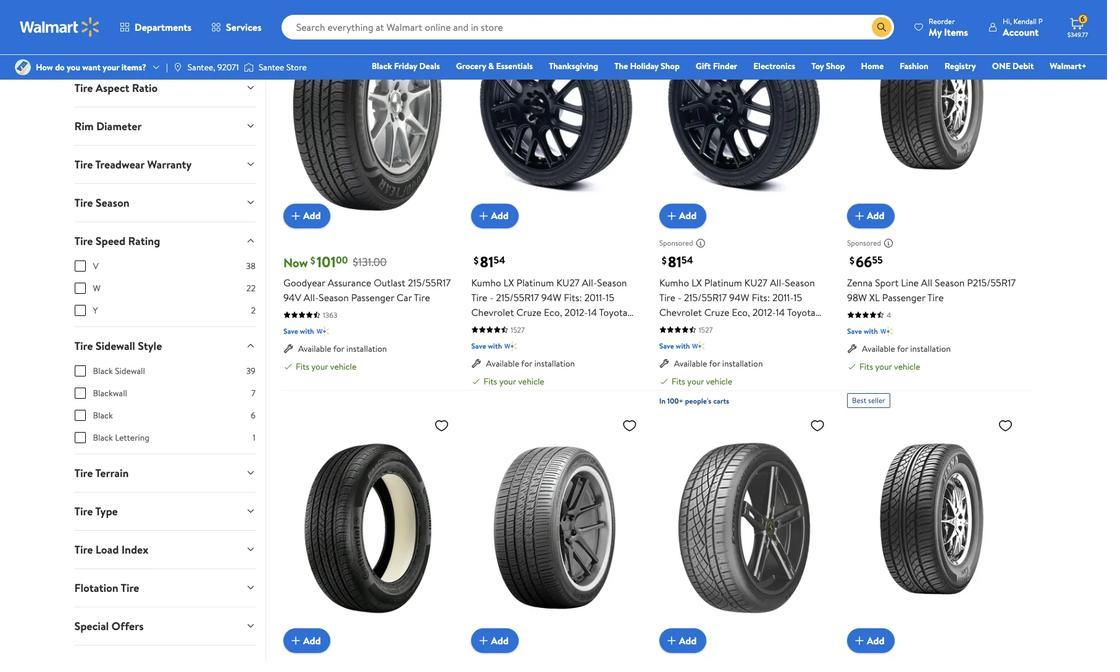 Task type: locate. For each thing, give the bounding box(es) containing it.
all- inside now $ 101 00 $131.00 goodyear assurance outlast 215/55r17 94v all-season passenger car tire
[[304, 291, 319, 304]]

2 shop from the left
[[827, 60, 846, 72]]

add to cart image for falken azenis fk460 a/s uhp 215/55zr17 98y xl passenger tire 'image'
[[477, 634, 491, 649]]

0 horizontal spatial xle
[[534, 321, 550, 334]]

1 horizontal spatial passenger
[[883, 291, 926, 304]]

add for $131.00 add to cart icon
[[303, 209, 321, 223]]

0 horizontal spatial 2012-
[[565, 306, 588, 319]]

add to favorites list, falken azenis fk460 a/s uhp 215/55zr17 98y xl passenger tire image
[[623, 418, 638, 434]]

0 horizontal spatial camry
[[472, 321, 500, 334]]

Walmart Site-Wide search field
[[282, 15, 895, 40]]

215/55r17
[[408, 276, 451, 290], [496, 291, 539, 304], [684, 291, 727, 304]]

1 horizontal spatial walmart plus image
[[505, 340, 517, 353]]

1 horizontal spatial 2012-
[[753, 306, 776, 319]]

cruze
[[517, 306, 542, 319], [705, 306, 730, 319]]

friday
[[394, 60, 418, 72]]

1 horizontal spatial 2011-
[[773, 291, 794, 304]]

1 horizontal spatial 54
[[682, 253, 694, 267]]

94w
[[542, 291, 562, 304], [730, 291, 750, 304]]

vehicle
[[330, 361, 357, 373], [895, 361, 921, 373], [519, 376, 545, 388], [707, 376, 733, 388]]

0 horizontal spatial 54
[[494, 253, 506, 267]]

2 1527 from the left
[[699, 325, 713, 335]]

shop right holiday
[[661, 60, 680, 72]]

1 shop from the left
[[661, 60, 680, 72]]

sidewall down the tire sidewall style
[[115, 365, 145, 377]]

1
[[253, 432, 256, 444]]

walmart image
[[20, 17, 100, 37]]

fits for walmart plus icon
[[672, 376, 686, 388]]

2 hybrid from the left
[[690, 321, 720, 334]]

0 horizontal spatial fits:
[[564, 291, 583, 304]]

4 $ from the left
[[850, 254, 855, 267]]

 image
[[173, 62, 183, 72]]

6 inside '6 $349.77'
[[1082, 14, 1086, 24]]

zenna sport line all season p215/55r17 98w xl passenger tire
[[848, 276, 1017, 304]]

black left lettering
[[93, 432, 113, 444]]

1 $ from the left
[[311, 254, 316, 267]]

sidewall for tire
[[96, 338, 135, 354]]

save with for $131.00's walmart plus image
[[284, 326, 314, 337]]

0 horizontal spatial 14
[[588, 306, 598, 319]]

0 vertical spatial 6
[[1082, 14, 1086, 24]]

0 horizontal spatial 2011-
[[585, 291, 606, 304]]

warranty
[[147, 157, 192, 172]]

falken azenis fk460 a/s uhp 215/55zr17 98y xl passenger tire image
[[472, 413, 642, 644]]

load
[[96, 542, 119, 558]]

sidewall
[[96, 338, 135, 354], [115, 365, 145, 377]]

black for black friday deals
[[372, 60, 392, 72]]

add for add to cart image related to falken azenis fk460 a/s uhp 215/55zr17 98y xl passenger tire 'image'
[[491, 635, 509, 648]]

black lettering
[[93, 432, 150, 444]]

0 horizontal spatial chevrolet
[[472, 306, 514, 319]]

0 horizontal spatial eco,
[[544, 306, 563, 319]]

fits:
[[564, 291, 583, 304], [752, 291, 771, 304]]

special offers
[[74, 619, 144, 634]]

add for 66's add to cart icon
[[868, 209, 885, 223]]

my
[[929, 25, 943, 39]]

passenger
[[351, 291, 395, 304], [883, 291, 926, 304]]

1 kumho lx platinum ku27 all-season tire - 215/55r17 94w fits: 2011-15 chevrolet cruze eco, 2012-14 toyota camry hybrid xle from the left
[[472, 276, 628, 334]]

2 cruze from the left
[[705, 306, 730, 319]]

0 vertical spatial sidewall
[[96, 338, 135, 354]]

1 horizontal spatial ku27
[[745, 276, 768, 290]]

tire terrain button
[[65, 455, 266, 492]]

style
[[138, 338, 162, 354]]

all- for 81's walmart plus image
[[582, 276, 598, 290]]

 image for how do you want your items?
[[15, 59, 31, 75]]

1 horizontal spatial  image
[[244, 61, 254, 74]]

chevrolet
[[472, 306, 514, 319], [660, 306, 703, 319]]

0 horizontal spatial 6
[[251, 409, 256, 422]]

1 horizontal spatial all-
[[582, 276, 598, 290]]

tire load index tab
[[65, 531, 266, 569]]

0 vertical spatial zenna sport line all season p215/55r17 98w xl passenger tire image
[[848, 0, 1019, 219]]

save for 66's walmart plus image
[[848, 326, 863, 337]]

passenger down outlast
[[351, 291, 395, 304]]

2 horizontal spatial walmart plus image
[[881, 325, 893, 338]]

1 kumho lx platinum ku27 all-season tire - 215/55r17 94w fits: 2011-15 chevrolet cruze eco, 2012-14 toyota camry hybrid xle image from the left
[[472, 0, 642, 219]]

1 1527 from the left
[[511, 325, 525, 335]]

2 2011- from the left
[[773, 291, 794, 304]]

1 fits: from the left
[[564, 291, 583, 304]]

xl
[[870, 291, 881, 304]]

tire load index button
[[65, 531, 266, 569]]

tab
[[65, 646, 266, 662]]

add to cart image for "continental procontact tx 215/55r17 94v bsw all-season tire" "image"
[[289, 634, 303, 649]]

94v
[[284, 291, 302, 304]]

0 horizontal spatial passenger
[[351, 291, 395, 304]]

1 lx from the left
[[504, 276, 515, 290]]

 image
[[15, 59, 31, 75], [244, 61, 254, 74]]

1 horizontal spatial hybrid
[[690, 321, 720, 334]]

rim diameter
[[74, 118, 142, 134]]

available
[[298, 343, 332, 355], [863, 343, 896, 355], [486, 358, 520, 370], [675, 358, 708, 370]]

speed
[[96, 233, 126, 249]]

1 horizontal spatial -
[[678, 291, 682, 304]]

walmart plus image
[[317, 325, 329, 338], [881, 325, 893, 338], [505, 340, 517, 353]]

flotation
[[74, 581, 118, 596]]

1 horizontal spatial toyota
[[788, 306, 816, 319]]

save with
[[284, 326, 314, 337], [848, 326, 879, 337], [472, 341, 502, 351], [660, 341, 691, 351]]

6 $349.77
[[1068, 14, 1089, 39]]

0 horizontal spatial kumho lx platinum ku27 all-season tire - 215/55r17 94w fits: 2011-15 chevrolet cruze eco, 2012-14 toyota camry hybrid xle
[[472, 276, 628, 334]]

tire aspect ratio
[[74, 80, 158, 96]]

tire terrain tab
[[65, 455, 266, 492]]

outlast
[[374, 276, 406, 290]]

black
[[372, 60, 392, 72], [93, 365, 113, 377], [93, 409, 113, 422], [93, 432, 113, 444]]

finder
[[714, 60, 738, 72]]

tire inside zenna sport line all season p215/55r17 98w xl passenger tire
[[928, 291, 944, 304]]

1527
[[511, 325, 525, 335], [699, 325, 713, 335]]

tire season button
[[65, 184, 266, 222]]

1 ku27 from the left
[[557, 276, 580, 290]]

0 horizontal spatial platinum
[[517, 276, 555, 290]]

2 passenger from the left
[[883, 291, 926, 304]]

6 down 7
[[251, 409, 256, 422]]

essentials
[[497, 60, 533, 72]]

98w
[[848, 291, 868, 304]]

black down 'blackwall'
[[93, 409, 113, 422]]

2 eco, from the left
[[732, 306, 751, 319]]

goodyear
[[284, 276, 326, 290]]

1 horizontal spatial 215/55r17
[[496, 291, 539, 304]]

1 horizontal spatial 6
[[1082, 14, 1086, 24]]

zenna sport line all season p215/55r17 98w xl passenger tire image
[[848, 0, 1019, 219], [848, 413, 1019, 644]]

rating
[[128, 233, 160, 249]]

walmart plus image
[[693, 340, 705, 353]]

items
[[945, 25, 969, 39]]

walmart plus image for $131.00
[[317, 325, 329, 338]]

1 horizontal spatial 94w
[[730, 291, 750, 304]]

add button
[[284, 204, 331, 228], [472, 204, 519, 228], [660, 204, 707, 228], [848, 204, 895, 228], [284, 629, 331, 654], [472, 629, 519, 654], [660, 629, 707, 654], [848, 629, 895, 654]]

blackwall
[[93, 387, 127, 400]]

tire terrain
[[74, 466, 129, 481]]

 image right 92071
[[244, 61, 254, 74]]

92071
[[218, 61, 239, 74]]

6 up $349.77
[[1082, 14, 1086, 24]]

flotation tire button
[[65, 570, 266, 607]]

registry
[[945, 60, 977, 72]]

0 horizontal spatial 94w
[[542, 291, 562, 304]]

sidewall for black
[[115, 365, 145, 377]]

black up 'blackwall'
[[93, 365, 113, 377]]

0 horizontal spatial kumho
[[472, 276, 502, 290]]

hybrid
[[502, 321, 532, 334], [690, 321, 720, 334]]

1 2012- from the left
[[565, 306, 588, 319]]

1 horizontal spatial 15
[[794, 291, 803, 304]]

all-
[[582, 276, 598, 290], [770, 276, 786, 290], [304, 291, 319, 304]]

2 fits: from the left
[[752, 291, 771, 304]]

kumho lx platinum ku27 all-season tire - 215/55r17 94w fits: 2011-15 chevrolet cruze eco, 2012-14 toyota camry hybrid xle image
[[472, 0, 642, 219], [660, 0, 831, 219]]

0 horizontal spatial sponsored
[[660, 238, 694, 249]]

the holiday shop
[[615, 60, 680, 72]]

black left friday at the top of the page
[[372, 60, 392, 72]]

black inside black friday deals link
[[372, 60, 392, 72]]

ad disclaimer and feedback for ingridsponsoredproducts image
[[884, 238, 894, 248]]

$
[[311, 254, 316, 267], [474, 254, 479, 267], [662, 254, 667, 267], [850, 254, 855, 267]]

2 camry from the left
[[660, 321, 688, 334]]

0 horizontal spatial 215/55r17
[[408, 276, 451, 290]]

1 horizontal spatial sponsored
[[848, 238, 882, 249]]

1 horizontal spatial kumho lx platinum ku27 all-season tire - 215/55r17 94w fits: 2011-15 chevrolet cruze eco, 2012-14 toyota camry hybrid xle image
[[660, 0, 831, 219]]

the holiday shop link
[[609, 59, 686, 73]]

1 horizontal spatial cruze
[[705, 306, 730, 319]]

how do you want your items?
[[36, 61, 146, 74]]

1 horizontal spatial camry
[[660, 321, 688, 334]]

tire season tab
[[65, 184, 266, 222]]

tire type tab
[[65, 493, 266, 531]]

tire treadwear warranty button
[[65, 146, 266, 183]]

1 14 from the left
[[588, 306, 598, 319]]

0 horizontal spatial 81
[[480, 251, 494, 272]]

0 horizontal spatial hybrid
[[502, 321, 532, 334]]

39
[[246, 365, 256, 377]]

None checkbox
[[74, 261, 86, 272], [74, 283, 86, 294], [74, 305, 86, 316], [74, 366, 86, 377], [74, 410, 86, 421], [74, 261, 86, 272], [74, 283, 86, 294], [74, 305, 86, 316], [74, 366, 86, 377], [74, 410, 86, 421]]

sponsored up 66
[[848, 238, 882, 249]]

flotation tire tab
[[65, 570, 266, 607]]

continental procontact tx 215/55r17 94v bsw all-season tire image
[[284, 413, 454, 644]]

2 sponsored from the left
[[848, 238, 882, 249]]

1 15 from the left
[[606, 291, 615, 304]]

1 camry from the left
[[472, 321, 500, 334]]

0 horizontal spatial 1527
[[511, 325, 525, 335]]

0 horizontal spatial all-
[[304, 291, 319, 304]]

1 vertical spatial 6
[[251, 409, 256, 422]]

00
[[336, 253, 348, 267]]

1 $ 81 54 from the left
[[474, 251, 506, 272]]

1 horizontal spatial fits:
[[752, 291, 771, 304]]

1 horizontal spatial lx
[[692, 276, 703, 290]]

2012-
[[565, 306, 588, 319], [753, 306, 776, 319]]

1 horizontal spatial 1527
[[699, 325, 713, 335]]

1 toyota from the left
[[600, 306, 628, 319]]

shop right toy
[[827, 60, 846, 72]]

add to cart image
[[289, 209, 303, 223], [665, 209, 680, 223], [853, 209, 868, 223], [853, 634, 868, 649]]

ku27 for walmart plus icon
[[745, 276, 768, 290]]

2 kumho lx platinum ku27 all-season tire - 215/55r17 94w fits: 2011-15 chevrolet cruze eco, 2012-14 toyota camry hybrid xle image from the left
[[660, 0, 831, 219]]

0 horizontal spatial cruze
[[517, 306, 542, 319]]

tire treadwear warranty
[[74, 157, 192, 172]]

shop inside toy shop link
[[827, 60, 846, 72]]

0 horizontal spatial shop
[[661, 60, 680, 72]]

0 horizontal spatial ku27
[[557, 276, 580, 290]]

1 horizontal spatial platinum
[[705, 276, 743, 290]]

2 $ 81 54 from the left
[[662, 251, 694, 272]]

0 horizontal spatial -
[[490, 291, 494, 304]]

1 horizontal spatial shop
[[827, 60, 846, 72]]

0 horizontal spatial  image
[[15, 59, 31, 75]]

tire aspect ratio tab
[[65, 69, 266, 107]]

save for 81's walmart plus image
[[472, 341, 487, 351]]

one
[[993, 60, 1011, 72]]

None checkbox
[[74, 388, 86, 399], [74, 432, 86, 443], [74, 388, 86, 399], [74, 432, 86, 443]]

assurance
[[328, 276, 372, 290]]

add to cart image for $131.00
[[289, 209, 303, 223]]

with
[[300, 326, 314, 337], [864, 326, 879, 337], [488, 341, 502, 351], [676, 341, 691, 351]]

items?
[[122, 61, 146, 74]]

all
[[922, 276, 933, 290]]

2 ku27 from the left
[[745, 276, 768, 290]]

2 14 from the left
[[776, 306, 786, 319]]

2 horizontal spatial 215/55r17
[[684, 291, 727, 304]]

1 vertical spatial zenna sport line all season p215/55r17 98w xl passenger tire image
[[848, 413, 1019, 644]]

sidewall inside dropdown button
[[96, 338, 135, 354]]

all- for walmart plus icon
[[770, 276, 786, 290]]

0 horizontal spatial walmart plus image
[[317, 325, 329, 338]]

debit
[[1013, 60, 1035, 72]]

1 vertical spatial sidewall
[[115, 365, 145, 377]]

1 sponsored from the left
[[660, 238, 694, 249]]

2 2012- from the left
[[753, 306, 776, 319]]

0 horizontal spatial lx
[[504, 276, 515, 290]]

0 horizontal spatial $ 81 54
[[474, 251, 506, 272]]

save with for walmart plus icon
[[660, 341, 691, 351]]

kumho
[[472, 276, 502, 290], [660, 276, 690, 290]]

1363
[[323, 310, 338, 321]]

sidewall up black sidewall
[[96, 338, 135, 354]]

1 horizontal spatial eco,
[[732, 306, 751, 319]]

1 horizontal spatial kumho
[[660, 276, 690, 290]]

sidewall inside 'group'
[[115, 365, 145, 377]]

aspect
[[96, 80, 129, 96]]

1 eco, from the left
[[544, 306, 563, 319]]

6
[[1082, 14, 1086, 24], [251, 409, 256, 422]]

camry for walmart plus icon
[[660, 321, 688, 334]]

camry
[[472, 321, 500, 334], [660, 321, 688, 334]]

treadwear
[[95, 157, 145, 172]]

sponsored for 81
[[660, 238, 694, 249]]

save
[[284, 326, 298, 337], [848, 326, 863, 337], [472, 341, 487, 351], [660, 341, 675, 351]]

tire sidewall style button
[[65, 327, 266, 365]]

passenger down line
[[883, 291, 926, 304]]

6 inside tire sidewall style 'group'
[[251, 409, 256, 422]]

1 horizontal spatial kumho lx platinum ku27 all-season tire - 215/55r17 94w fits: 2011-15 chevrolet cruze eco, 2012-14 toyota camry hybrid xle
[[660, 276, 816, 334]]

fits for 66's walmart plus image
[[860, 361, 874, 373]]

0 horizontal spatial 15
[[606, 291, 615, 304]]

1 horizontal spatial chevrolet
[[660, 306, 703, 319]]

1 horizontal spatial 81
[[668, 251, 682, 272]]

2 horizontal spatial all-
[[770, 276, 786, 290]]

v
[[93, 260, 99, 272]]

1 passenger from the left
[[351, 291, 395, 304]]

sponsored left ad disclaimer and feedback for ingridsponsoredproducts icon
[[660, 238, 694, 249]]

passenger inside zenna sport line all season p215/55r17 98w xl passenger tire
[[883, 291, 926, 304]]

2 lx from the left
[[692, 276, 703, 290]]

black for black lettering
[[93, 432, 113, 444]]

1 horizontal spatial $ 81 54
[[662, 251, 694, 272]]

1 horizontal spatial xle
[[722, 321, 738, 334]]

81
[[480, 251, 494, 272], [668, 251, 682, 272]]

1 horizontal spatial 14
[[776, 306, 786, 319]]

 image left how
[[15, 59, 31, 75]]

0 horizontal spatial toyota
[[600, 306, 628, 319]]

0 horizontal spatial kumho lx platinum ku27 all-season tire - 215/55r17 94w fits: 2011-15 chevrolet cruze eco, 2012-14 toyota camry hybrid xle image
[[472, 0, 642, 219]]

electronics link
[[748, 59, 802, 73]]

add to cart image
[[477, 209, 491, 223], [289, 634, 303, 649], [477, 634, 491, 649], [665, 634, 680, 649]]



Task type: vqa. For each thing, say whether or not it's contained in the screenshot.
Custom Cakes
no



Task type: describe. For each thing, give the bounding box(es) containing it.
season inside zenna sport line all season p215/55r17 98w xl passenger tire
[[936, 276, 966, 290]]

departments
[[135, 20, 192, 34]]

want
[[82, 61, 101, 74]]

tire load index
[[74, 542, 149, 558]]

1 54 from the left
[[494, 253, 506, 267]]

special offers tab
[[65, 608, 266, 646]]

in 100+ people's carts
[[660, 396, 730, 406]]

38
[[246, 260, 256, 272]]

electronics
[[754, 60, 796, 72]]

2 54 from the left
[[682, 253, 694, 267]]

tire type button
[[65, 493, 266, 531]]

tire inside "dropdown button"
[[74, 233, 93, 249]]

do
[[55, 61, 65, 74]]

1 hybrid from the left
[[502, 321, 532, 334]]

carts
[[714, 396, 730, 406]]

ku27 for 81's walmart plus image
[[557, 276, 580, 290]]

add for add to cart icon related to 81
[[680, 209, 697, 223]]

rim diameter button
[[65, 107, 266, 145]]

toy shop link
[[807, 59, 851, 73]]

add to cart image for 81
[[665, 209, 680, 223]]

1 chevrolet from the left
[[472, 306, 514, 319]]

save with for 81's walmart plus image
[[472, 341, 502, 351]]

grocery & essentials
[[456, 60, 533, 72]]

special offers button
[[65, 608, 266, 646]]

santee,
[[188, 61, 216, 74]]

toy shop
[[812, 60, 846, 72]]

tire treadwear warranty tab
[[65, 146, 266, 183]]

best
[[853, 395, 867, 406]]

passenger inside now $ 101 00 $131.00 goodyear assurance outlast 215/55r17 94v all-season passenger car tire
[[351, 291, 395, 304]]

2 platinum from the left
[[705, 276, 743, 290]]

$ 66 55
[[850, 251, 883, 272]]

2 chevrolet from the left
[[660, 306, 703, 319]]

now $ 101 00 $131.00 goodyear assurance outlast 215/55r17 94v all-season passenger car tire
[[284, 251, 451, 304]]

services button
[[202, 12, 272, 42]]

fits for 81's walmart plus image
[[484, 376, 498, 388]]

tire speed rating button
[[65, 222, 266, 260]]

p
[[1039, 16, 1044, 26]]

rim diameter tab
[[65, 107, 266, 145]]

2 - from the left
[[678, 291, 682, 304]]

grocery
[[456, 60, 486, 72]]

special
[[74, 619, 109, 634]]

tire sidewall style
[[74, 338, 162, 354]]

1 - from the left
[[490, 291, 494, 304]]

14 for 81's walmart plus image
[[588, 306, 598, 319]]

add for add to cart image related to continental extremecontact dws06 plus all season 215/55zr17 94w passenger tire fits: 2011-15 chevrolet cruze eco, 2012-14 toyota camry hybrid xle "image"
[[680, 635, 697, 648]]

how
[[36, 61, 53, 74]]

save with for 66's walmart plus image
[[848, 326, 879, 337]]

goodyear assurance outlast 215/55r17 94v all-season passenger car tire image
[[284, 0, 454, 219]]

tire inside 'dropdown button'
[[74, 157, 93, 172]]

kendall
[[1014, 16, 1038, 26]]

$349.77
[[1068, 30, 1089, 39]]

store
[[287, 61, 307, 74]]

save for $131.00's walmart plus image
[[284, 326, 298, 337]]

shop inside the holiday shop link
[[661, 60, 680, 72]]

services
[[226, 20, 262, 34]]

3 $ from the left
[[662, 254, 667, 267]]

2 15 from the left
[[794, 291, 803, 304]]

tire speed rating
[[74, 233, 160, 249]]

black friday deals link
[[366, 59, 446, 73]]

14 for walmart plus icon
[[776, 306, 786, 319]]

66
[[856, 251, 873, 272]]

101
[[317, 251, 336, 272]]

holiday
[[631, 60, 659, 72]]

2 81 from the left
[[668, 251, 682, 272]]

save for walmart plus icon
[[660, 341, 675, 351]]

tire season
[[74, 195, 130, 211]]

tire speed rating group
[[74, 260, 256, 327]]

in
[[660, 396, 666, 406]]

y
[[93, 304, 98, 317]]

gift finder
[[696, 60, 738, 72]]

continental extremecontact dws06 plus all season 215/55zr17 94w passenger tire fits: 2011-15 chevrolet cruze eco, 2012-14 toyota camry hybrid xle image
[[660, 413, 831, 644]]

add to favorites list, continental procontact tx 215/55r17 94v bsw all-season tire image
[[435, 418, 449, 434]]

22
[[246, 282, 256, 295]]

1 xle from the left
[[534, 321, 550, 334]]

account
[[1003, 25, 1040, 39]]

gift
[[696, 60, 711, 72]]

offers
[[112, 619, 144, 634]]

ad disclaimer and feedback for ingridsponsoredproducts image
[[696, 238, 706, 248]]

55
[[873, 253, 883, 267]]

santee store
[[259, 61, 307, 74]]

tire sidewall style tab
[[65, 327, 266, 365]]

1 81 from the left
[[480, 251, 494, 272]]

2 zenna sport line all season p215/55r17 98w xl passenger tire image from the top
[[848, 413, 1019, 644]]

2 $ from the left
[[474, 254, 479, 267]]

deals
[[420, 60, 440, 72]]

add to favorites list, zenna sport line all season p215/55r17 98w xl passenger tire image
[[999, 418, 1014, 434]]

grocery & essentials link
[[451, 59, 539, 73]]

tire inside now $ 101 00 $131.00 goodyear assurance outlast 215/55r17 94v all-season passenger car tire
[[414, 291, 430, 304]]

hi,
[[1003, 16, 1013, 26]]

add to cart image for 66
[[853, 209, 868, 223]]

santee
[[259, 61, 285, 74]]

camry for 81's walmart plus image
[[472, 321, 500, 334]]

sponsored for 66
[[848, 238, 882, 249]]

2 xle from the left
[[722, 321, 738, 334]]

1 94w from the left
[[542, 291, 562, 304]]

walmart plus image for 81
[[505, 340, 517, 353]]

2
[[251, 304, 256, 317]]

diameter
[[96, 118, 142, 134]]

flotation tire
[[74, 581, 139, 596]]

santee, 92071
[[188, 61, 239, 74]]

1 platinum from the left
[[517, 276, 555, 290]]

2 kumho lx platinum ku27 all-season tire - 215/55r17 94w fits: 2011-15 chevrolet cruze eco, 2012-14 toyota camry hybrid xle from the left
[[660, 276, 816, 334]]

w
[[93, 282, 101, 295]]

4
[[887, 310, 892, 321]]

black friday deals
[[372, 60, 440, 72]]

215/55r17 inside now $ 101 00 $131.00 goodyear assurance outlast 215/55r17 94v all-season passenger car tire
[[408, 276, 451, 290]]

hi, kendall p account
[[1003, 16, 1044, 39]]

Search search field
[[282, 15, 895, 40]]

reorder my items
[[929, 16, 969, 39]]

$ inside now $ 101 00 $131.00 goodyear assurance outlast 215/55r17 94v all-season passenger car tire
[[311, 254, 316, 267]]

1 zenna sport line all season p215/55r17 98w xl passenger tire image from the top
[[848, 0, 1019, 219]]

1 kumho from the left
[[472, 276, 502, 290]]

best seller
[[853, 395, 886, 406]]

add to cart image for continental extremecontact dws06 plus all season 215/55zr17 94w passenger tire fits: 2011-15 chevrolet cruze eco, 2012-14 toyota camry hybrid xle "image"
[[665, 634, 680, 649]]

2 kumho from the left
[[660, 276, 690, 290]]

7
[[251, 387, 256, 400]]

black for black
[[93, 409, 113, 422]]

2 toyota from the left
[[788, 306, 816, 319]]

black for black sidewall
[[93, 365, 113, 377]]

departments button
[[110, 12, 202, 42]]

line
[[902, 276, 919, 290]]

fashion link
[[895, 59, 935, 73]]

reorder
[[929, 16, 956, 26]]

1 2011- from the left
[[585, 291, 606, 304]]

thanksgiving
[[549, 60, 599, 72]]

2 94w from the left
[[730, 291, 750, 304]]

fits for $131.00's walmart plus image
[[296, 361, 310, 373]]

season inside now $ 101 00 $131.00 goodyear assurance outlast 215/55r17 94v all-season passenger car tire
[[319, 291, 349, 304]]

6 for 6 $349.77
[[1082, 14, 1086, 24]]

search icon image
[[877, 22, 887, 32]]

 image for santee store
[[244, 61, 254, 74]]

type
[[95, 504, 118, 519]]

tire speed rating tab
[[65, 222, 266, 260]]

people's
[[686, 396, 712, 406]]

add for "continental procontact tx 215/55r17 94v bsw all-season tire" "image"'s add to cart image
[[303, 635, 321, 648]]

tire sidewall style group
[[74, 365, 256, 454]]

car
[[397, 291, 412, 304]]

walmart plus image for 66
[[881, 325, 893, 338]]

6 for 6
[[251, 409, 256, 422]]

toy
[[812, 60, 825, 72]]

seller
[[869, 395, 886, 406]]

walmart+
[[1051, 60, 1088, 72]]

you
[[67, 61, 80, 74]]

1 cruze from the left
[[517, 306, 542, 319]]

season inside tire season dropdown button
[[96, 195, 130, 211]]

home
[[862, 60, 884, 72]]

tire aspect ratio button
[[65, 69, 266, 107]]

add to favorites list, continental extremecontact dws06 plus all season 215/55zr17 94w passenger tire fits: 2011-15 chevrolet cruze eco, 2012-14 toyota camry hybrid xle image
[[811, 418, 826, 434]]

registry link
[[940, 59, 982, 73]]

fashion
[[901, 60, 929, 72]]

now
[[284, 254, 308, 271]]

$ inside $ 66 55
[[850, 254, 855, 267]]



